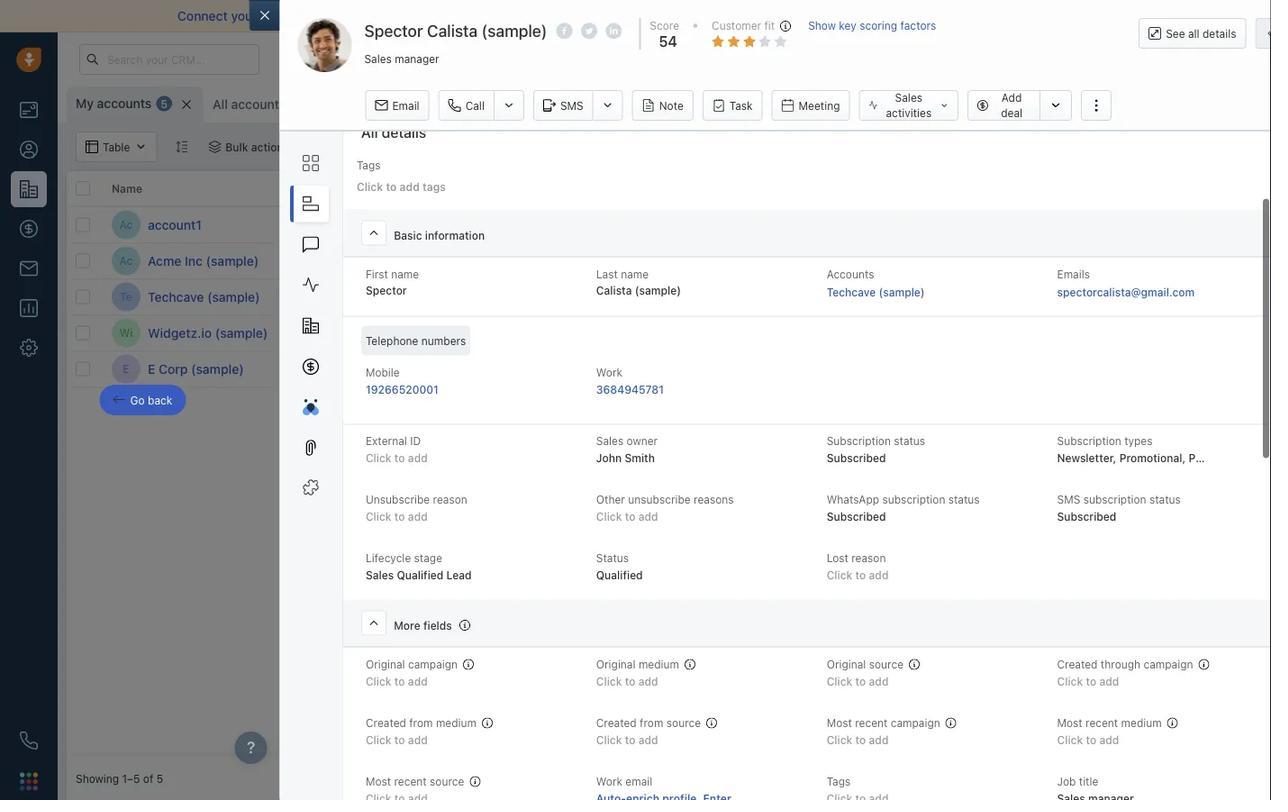 Task type: vqa. For each thing, say whether or not it's contained in the screenshot.
the right process.
no



Task type: describe. For each thing, give the bounding box(es) containing it.
click to add for most recent campaign
[[827, 734, 889, 746]]

sales for sales activities
[[896, 91, 923, 104]]

most for most recent campaign
[[827, 717, 852, 729]]

meeting button
[[772, 90, 850, 121]]

twitter circled image
[[581, 21, 598, 40]]

original for original campaign
[[365, 658, 405, 671]]

created for created from medium
[[365, 717, 406, 729]]

to up sampleacme.com link
[[519, 219, 530, 231]]

1 vertical spatial 5
[[157, 772, 163, 785]]

and
[[457, 9, 479, 23]]

factors
[[901, 19, 937, 32]]

sales
[[827, 9, 858, 23]]

unsubscribe
[[628, 493, 691, 506]]

subscription status subscribed
[[827, 435, 925, 464]]

your trial ends in 21 days
[[779, 53, 897, 65]]

add inside tags click to add tags
[[399, 181, 419, 193]]

to inside tags click to add tags
[[386, 181, 397, 193]]

account1 link
[[148, 216, 202, 234]]

add inside external id click to add
[[408, 451, 427, 464]]

go
[[130, 394, 145, 406]]

from for created from medium
[[409, 717, 433, 729]]

$ for j image
[[617, 360, 626, 377]]

status inside subscription status subscribed
[[894, 435, 925, 447]]

2 horizontal spatial source
[[869, 658, 904, 671]]

accounts
[[827, 268, 874, 280]]

100
[[629, 252, 654, 269]]

created from medium
[[365, 717, 476, 729]]

back
[[148, 394, 172, 406]]

in
[[850, 53, 859, 65]]

created for created from source
[[596, 717, 637, 729]]

--
[[346, 219, 356, 231]]

1 vertical spatial of
[[143, 772, 154, 785]]

campaign for most recent campaign
[[891, 717, 940, 729]]

2 horizontal spatial from
[[1046, 9, 1074, 23]]

+ click to add for $ 3,200
[[1022, 291, 1093, 303]]

sync
[[565, 9, 593, 23]]

sales manager
[[365, 53, 440, 65]]

scoring
[[860, 19, 898, 32]]

19266520001 inside grid
[[1157, 289, 1228, 301]]

to right mailbox
[[311, 9, 323, 23]]

id
[[410, 435, 421, 447]]

2 your from the left
[[797, 9, 824, 23]]

lifecycle
[[365, 552, 411, 564]]

to down 'original medium'
[[625, 675, 635, 688]]

accounts for my
[[97, 96, 152, 111]]

click to add for original source
[[827, 675, 889, 688]]

source for most recent source
[[430, 775, 464, 788]]

accounts for all
[[231, 97, 286, 112]]

work 3684945781
[[596, 366, 664, 396]]

key
[[840, 19, 857, 32]]

sales for sales manager
[[365, 53, 392, 65]]

show key scoring factors link
[[809, 18, 937, 52]]

to down the most recent campaign
[[856, 734, 866, 746]]

1 vertical spatial tags
[[422, 181, 446, 193]]

to inside external id click to add
[[394, 451, 405, 464]]

e corp (sample)
[[148, 361, 244, 376]]

19266520001 inside spector calista (sample) dialog
[[365, 383, 438, 396]]

1 filter applied button
[[301, 132, 419, 162]]

all for all accounts
[[213, 97, 228, 112]]

improve
[[326, 9, 374, 23]]

grid containing $ 0
[[67, 171, 1272, 757]]

first name spector
[[365, 268, 419, 297]]

1 vertical spatial container_wx8msf4aqz5i3rn1 image
[[756, 255, 769, 267]]

name for spector
[[391, 268, 419, 280]]

to down original source
[[856, 675, 866, 688]]

source for created from source
[[666, 717, 701, 729]]

see
[[1167, 27, 1186, 40]]

(sample) inside acme inc (sample) link
[[206, 253, 259, 268]]

your
[[779, 53, 801, 65]]

most recent campaign
[[827, 717, 940, 729]]

bulk actions button
[[197, 132, 301, 162]]

click inside other unsubscribe reasons click to add
[[596, 510, 622, 523]]

most for most recent medium
[[1057, 717, 1083, 729]]

connect your mailbox link
[[178, 9, 311, 23]]

other unsubscribe reasons click to add
[[596, 493, 734, 523]]

so
[[891, 9, 905, 23]]

types
[[1125, 435, 1153, 447]]

0 vertical spatial smith
[[801, 255, 831, 267]]

phone image
[[20, 732, 38, 750]]

work email
[[596, 775, 652, 788]]

spector calista (sample) dialog
[[100, 0, 1272, 800]]

telephone
[[365, 334, 418, 347]]

0 horizontal spatial tags
[[356, 159, 380, 172]]

phone element
[[11, 723, 47, 759]]

add inside other unsubscribe reasons click to add
[[638, 510, 658, 523]]

go back button
[[100, 385, 186, 416]]

email inside spector calista (sample) dialog
[[625, 775, 652, 788]]

acme
[[148, 253, 182, 268]]

table
[[958, 96, 985, 108]]

to down most recent medium at the right of the page
[[1086, 734, 1097, 746]]

click to add for created through campaign
[[1057, 675, 1119, 688]]

corp
[[159, 361, 188, 376]]

add deal
[[1002, 91, 1023, 119]]

customer
[[712, 19, 762, 32]]

0 vertical spatial import
[[738, 9, 777, 23]]

1 horizontal spatial of
[[597, 9, 609, 23]]

techcave (sample)
[[148, 289, 260, 304]]

customize
[[900, 96, 956, 108]]

lost reason click to add
[[827, 552, 889, 581]]

bulk
[[226, 141, 248, 153]]

status qualified
[[596, 552, 643, 581]]

campaign for created through campaign
[[1144, 658, 1194, 671]]

deal
[[1002, 107, 1023, 119]]

19266343001 link
[[1157, 251, 1229, 271]]

to down emails
[[1060, 291, 1070, 303]]

1 vertical spatial 19266520001 link
[[365, 383, 438, 396]]

1 horizontal spatial medium
[[639, 658, 679, 671]]

1 0 from the top
[[629, 216, 638, 233]]

0 horizontal spatial techcave (sample) link
[[148, 288, 260, 306]]

0 horizontal spatial campaign
[[408, 658, 458, 671]]

1 vertical spatial smith
[[801, 291, 831, 303]]

1 cell from the left
[[743, 352, 878, 387]]

to inside other unsubscribe reasons click to add
[[625, 510, 635, 523]]

accounts for import
[[1067, 96, 1115, 108]]

to inside lost reason click to add
[[856, 569, 866, 581]]

information
[[425, 229, 485, 242]]

spectorcalista@gmail.com
[[1057, 286, 1195, 299]]

actions
[[251, 141, 289, 153]]

days
[[875, 53, 897, 65]]

job title
[[1057, 775, 1099, 788]]

external id click to add
[[365, 435, 427, 464]]

through
[[1101, 658, 1141, 671]]

accounts up all details
[[378, 97, 432, 112]]

reasons
[[694, 493, 734, 506]]

more fields
[[394, 619, 452, 632]]

ends
[[825, 53, 848, 65]]

add for $ 100
[[897, 255, 917, 267]]

recent for medium
[[1086, 717, 1118, 729]]

what's new image
[[1141, 54, 1154, 67]]

mobile 19266520001
[[365, 366, 438, 396]]

contacts
[[389, 182, 436, 195]]

subscription for subscription status subscribed
[[827, 435, 891, 447]]

show
[[809, 19, 837, 32]]

row group containing $ 0
[[337, 207, 1272, 388]]

email
[[393, 99, 420, 112]]

0 vertical spatial + click to add
[[481, 219, 552, 231]]

ac for acme inc (sample)
[[120, 255, 133, 267]]

$ 3,200
[[617, 288, 669, 305]]

click inside tags click to add tags
[[356, 181, 383, 193]]

(sample) inside techcave (sample) link
[[207, 289, 260, 304]]

status
[[596, 552, 629, 564]]

all accounts
[[213, 97, 286, 112]]

showing 1–5 of 5
[[76, 772, 163, 785]]

add inside lost reason click to add
[[869, 569, 889, 581]]

note button
[[633, 90, 694, 121]]

related
[[346, 182, 386, 195]]

2 john smith from the top
[[773, 291, 831, 303]]

1 $ from the top
[[617, 216, 626, 233]]

account1
[[148, 217, 202, 232]]

last name calista (sample)
[[596, 268, 681, 297]]

1 john smith from the top
[[773, 255, 831, 267]]

task button
[[703, 90, 763, 121]]

⌘ o
[[535, 98, 556, 111]]

sales for sales owner john smith
[[596, 435, 624, 447]]

territory
[[325, 97, 374, 112]]

click to add for original campaign
[[365, 675, 427, 688]]

1 vertical spatial john
[[773, 291, 798, 303]]

score
[[650, 19, 680, 32]]

o
[[548, 98, 556, 111]]

spectorcalista@gmail.com link
[[1057, 284, 1195, 302]]

related contacts
[[346, 182, 436, 195]]

3684945781 link
[[596, 383, 664, 396]]

original for original medium
[[596, 658, 636, 671]]

container_wx8msf4aqz5i3rn1 image
[[883, 96, 896, 108]]

te
[[120, 291, 132, 303]]

click inside external id click to add
[[365, 451, 391, 464]]

2 cell from the left
[[878, 352, 1013, 387]]

details inside see all details button
[[1203, 27, 1237, 40]]

$ 100
[[617, 252, 654, 269]]

lifecycle stage sales qualified lead
[[365, 552, 471, 581]]

deliverability
[[377, 9, 453, 23]]

3 cell from the left
[[1013, 352, 1148, 387]]

press space to select this row. row containing $ 3,200
[[337, 279, 1272, 316]]

0 vertical spatial 19266520001 link
[[1157, 287, 1228, 307]]

2-
[[525, 9, 539, 23]]

status for whatsapp
[[949, 493, 980, 506]]

calista inside last name calista (sample)
[[596, 285, 632, 297]]

subscription for subscription types
[[1057, 435, 1122, 447]]



Task type: locate. For each thing, give the bounding box(es) containing it.
sampleacme.com
[[481, 255, 570, 267]]

sales inside sales owner john smith
[[596, 435, 624, 447]]

0 vertical spatial spector
[[365, 21, 423, 40]]

medium up created from source in the bottom of the page
[[639, 658, 679, 671]]

e up go back button
[[123, 363, 129, 375]]

sales activities
[[887, 91, 932, 119]]

1 horizontal spatial subscription
[[1057, 435, 1122, 447]]

j image
[[347, 355, 376, 384]]

subscribed inside sms subscription status subscribed
[[1057, 510, 1117, 523]]

to down original campaign
[[394, 675, 405, 688]]

subscribed down "whatsapp"
[[827, 510, 886, 523]]

tags down 1 filter applied
[[356, 159, 380, 172]]

techcave inside accounts techcave (sample)
[[827, 286, 876, 299]]

0 horizontal spatial status
[[894, 435, 925, 447]]

from down 'original medium'
[[640, 717, 663, 729]]

e
[[148, 361, 155, 376], [123, 363, 129, 375]]

acme inc (sample)
[[148, 253, 259, 268]]

grid
[[67, 171, 1272, 757]]

0 vertical spatial ac
[[120, 219, 133, 231]]

of right '1–5'
[[143, 772, 154, 785]]

subscribed inside subscription status subscribed
[[827, 451, 886, 464]]

source up the most recent campaign
[[869, 658, 904, 671]]

1 horizontal spatial e
[[148, 361, 155, 376]]

1 vertical spatial john smith
[[773, 291, 831, 303]]

techcave (sample) link inside spector calista (sample) dialog
[[827, 286, 925, 299]]

0 vertical spatial details
[[1203, 27, 1237, 40]]

5
[[161, 97, 168, 110], [157, 772, 163, 785]]

1 name from the left
[[391, 268, 419, 280]]

lead
[[446, 569, 471, 581]]

1 subscription from the left
[[882, 493, 946, 506]]

$ down last
[[617, 288, 626, 305]]

recent for campaign
[[855, 717, 888, 729]]

+ click to add up sampleacme.com link
[[481, 219, 552, 231]]

work for work email
[[596, 775, 622, 788]]

email left score
[[612, 9, 644, 23]]

0 up 3684945781
[[629, 360, 638, 377]]

sms inside button
[[561, 99, 584, 112]]

recent for source
[[394, 775, 427, 788]]

e corp (sample) link
[[148, 360, 244, 378]]

1 horizontal spatial name
[[621, 268, 649, 280]]

most recent medium
[[1057, 717, 1162, 729]]

click to add down original source
[[827, 675, 889, 688]]

2 - from the left
[[351, 219, 356, 231]]

of right the sync
[[597, 9, 609, 23]]

smith
[[801, 255, 831, 267], [801, 291, 831, 303], [625, 451, 655, 464]]

2 vertical spatial smith
[[625, 451, 655, 464]]

from up most recent source
[[409, 717, 433, 729]]

sms right o
[[561, 99, 584, 112]]

reason inside lost reason click to add
[[852, 552, 886, 564]]

0 horizontal spatial qualified
[[397, 569, 443, 581]]

to up emails
[[1060, 255, 1070, 267]]

1 horizontal spatial techcave
[[827, 286, 876, 299]]

campaign right through
[[1144, 658, 1194, 671]]

status inside sms subscription status subscribed
[[1150, 493, 1181, 506]]

smith down the "accounts"
[[801, 291, 831, 303]]

click to add for created from medium
[[365, 734, 427, 746]]

your left mailbox
[[231, 9, 258, 23]]

accounts right add deal
[[1067, 96, 1115, 108]]

subscription for sms
[[1084, 493, 1147, 506]]

0 horizontal spatial e
[[123, 363, 129, 375]]

to down "whatsapp"
[[856, 569, 866, 581]]

1 work from the top
[[596, 366, 622, 379]]

click to add down through
[[1057, 675, 1119, 688]]

0 horizontal spatial all
[[781, 9, 794, 23]]

1 vertical spatial sms
[[1057, 493, 1081, 506]]

row group
[[67, 207, 337, 388], [337, 207, 1272, 388]]

0 horizontal spatial of
[[143, 772, 154, 785]]

sms for sms
[[561, 99, 584, 112]]

2 $ from the top
[[617, 252, 626, 269]]

reason for lost reason
[[852, 552, 886, 564]]

press space to select this row. row containing techcave (sample)
[[67, 279, 337, 316]]

all inside spector calista (sample) dialog
[[361, 124, 378, 141]]

1 qualified from the left
[[397, 569, 443, 581]]

ac up 'te'
[[120, 255, 133, 267]]

3 $ from the top
[[617, 288, 626, 305]]

container_wx8msf4aqz5i3rn1 image inside "bulk actions" button
[[208, 141, 221, 153]]

0 vertical spatial of
[[597, 9, 609, 23]]

2 horizontal spatial created
[[1057, 658, 1098, 671]]

1 horizontal spatial recent
[[855, 717, 888, 729]]

0 horizontal spatial medium
[[436, 717, 476, 729]]

19266520001 link
[[1157, 287, 1228, 307], [365, 383, 438, 396]]

task for $ 100
[[920, 255, 942, 267]]

emails
[[1057, 268, 1090, 280]]

2 task from the top
[[920, 291, 942, 303]]

john smith down the "accounts"
[[773, 291, 831, 303]]

my for my accounts 5
[[76, 96, 94, 111]]

created down original campaign
[[365, 717, 406, 729]]

qualified inside the lifecycle stage sales qualified lead
[[397, 569, 443, 581]]

0 horizontal spatial most
[[365, 775, 391, 788]]

0 vertical spatial calista
[[427, 21, 478, 40]]

0 horizontal spatial calista
[[427, 21, 478, 40]]

click to add for original medium
[[596, 675, 658, 688]]

subscription up "whatsapp"
[[827, 435, 891, 447]]

+ click to add down emails
[[1022, 291, 1093, 303]]

sms button
[[534, 90, 593, 121]]

click
[[356, 181, 383, 193], [491, 219, 516, 231], [1032, 255, 1057, 267], [1032, 291, 1057, 303], [365, 451, 391, 464], [365, 510, 391, 523], [596, 510, 622, 523], [827, 569, 853, 581], [365, 675, 391, 688], [596, 675, 622, 688], [827, 675, 853, 688], [1057, 675, 1083, 688], [365, 734, 391, 746], [596, 734, 622, 746], [827, 734, 853, 746], [1057, 734, 1083, 746]]

3 more... button
[[444, 92, 526, 117]]

medium up most recent source
[[436, 717, 476, 729]]

0 horizontal spatial source
[[430, 775, 464, 788]]

scratch.
[[1077, 9, 1126, 23]]

original for original source
[[827, 658, 866, 671]]

1 horizontal spatial subscription
[[1084, 493, 1147, 506]]

2 horizontal spatial status
[[1150, 493, 1181, 506]]

2 subscription from the left
[[1057, 435, 1122, 447]]

1 subscription from the left
[[827, 435, 891, 447]]

name row
[[67, 171, 337, 207]]

1 horizontal spatial container_wx8msf4aqz5i3rn1 image
[[756, 255, 769, 267]]

spector calista (sample)
[[365, 21, 548, 40]]

2 + add task from the top
[[887, 291, 942, 303]]

click to add
[[365, 675, 427, 688], [596, 675, 658, 688], [827, 675, 889, 688], [1057, 675, 1119, 688], [365, 734, 427, 746], [596, 734, 658, 746], [827, 734, 889, 746], [1057, 734, 1119, 746]]

1 horizontal spatial your
[[797, 9, 824, 23]]

1 horizontal spatial status
[[949, 493, 980, 506]]

sms inside sms subscription status subscribed
[[1057, 493, 1081, 506]]

j image
[[347, 319, 376, 348]]

most up job
[[1057, 717, 1083, 729]]

have
[[968, 9, 996, 23]]

1 vertical spatial add
[[897, 255, 917, 267]]

work down created from source in the bottom of the page
[[596, 775, 622, 788]]

press space to select this row. row containing account1
[[67, 207, 337, 243]]

to
[[311, 9, 323, 23], [999, 9, 1011, 23], [386, 181, 397, 193], [519, 219, 530, 231], [1060, 255, 1070, 267], [1060, 291, 1070, 303], [394, 451, 405, 464], [394, 510, 405, 523], [625, 510, 635, 523], [856, 569, 866, 581], [394, 675, 405, 688], [625, 675, 635, 688], [856, 675, 866, 688], [1086, 675, 1097, 688], [394, 734, 405, 746], [625, 734, 635, 746], [856, 734, 866, 746], [1086, 734, 1097, 746]]

container_wx8msf4aqz5i3rn1 image
[[208, 141, 221, 153], [756, 255, 769, 267]]

1 vertical spatial all
[[1189, 27, 1200, 40]]

details down email
[[382, 124, 426, 141]]

reason right lost
[[852, 552, 886, 564]]

original medium
[[596, 658, 679, 671]]

connect your mailbox to improve deliverability and enable 2-way sync of email conversations. import all your sales data so you don't have to start from scratch.
[[178, 9, 1126, 23]]

all
[[213, 97, 228, 112], [361, 124, 378, 141]]

status for sms
[[1150, 493, 1181, 506]]

1 horizontal spatial campaign
[[891, 717, 940, 729]]

1 + add task from the top
[[887, 255, 942, 267]]

all inside button
[[1189, 27, 1200, 40]]

sales left manager
[[365, 53, 392, 65]]

activities
[[887, 107, 932, 119]]

2 subscription from the left
[[1084, 493, 1147, 506]]

2 0 from the top
[[629, 360, 638, 377]]

0 up $ 100 in the top of the page
[[629, 216, 638, 233]]

sms
[[561, 99, 584, 112], [1057, 493, 1081, 506]]

status
[[894, 435, 925, 447], [949, 493, 980, 506], [1150, 493, 1181, 506]]

(sample) inside last name calista (sample)
[[635, 285, 681, 297]]

ac down name
[[120, 219, 133, 231]]

Search your CRM... text field
[[79, 44, 260, 75]]

subscription
[[882, 493, 946, 506], [1084, 493, 1147, 506]]

details right see
[[1203, 27, 1237, 40]]

ac for account1
[[120, 219, 133, 231]]

accounts inside button
[[1067, 96, 1115, 108]]

spector inside first name spector
[[365, 285, 407, 297]]

1 horizontal spatial most
[[827, 717, 852, 729]]

details
[[1203, 27, 1237, 40], [382, 124, 426, 141]]

john smith up the "accounts"
[[773, 255, 831, 267]]

click to add down created from source in the bottom of the page
[[596, 734, 658, 746]]

john inside sales owner john smith
[[596, 451, 622, 464]]

1 horizontal spatial all
[[1189, 27, 1200, 40]]

accounts up bulk actions
[[231, 97, 286, 112]]

1 horizontal spatial tags
[[422, 181, 446, 193]]

your left the "sales"
[[797, 9, 824, 23]]

click to add for created from source
[[596, 734, 658, 746]]

0 horizontal spatial created
[[365, 717, 406, 729]]

21
[[862, 53, 872, 65]]

2 horizontal spatial original
[[827, 658, 866, 671]]

1 vertical spatial all
[[361, 124, 378, 141]]

0 horizontal spatial techcave
[[148, 289, 204, 304]]

more
[[394, 619, 420, 632]]

to inside unsubscribe reason click to add
[[394, 510, 405, 523]]

sales up activities at the right of the page
[[896, 91, 923, 104]]

spector
[[365, 21, 423, 40], [365, 285, 407, 297]]

0 horizontal spatial your
[[231, 9, 258, 23]]

most recent source
[[365, 775, 464, 788]]

click to add down 'original medium'
[[596, 675, 658, 688]]

2 work from the top
[[596, 775, 622, 788]]

unsubscribe reason click to add
[[365, 493, 467, 523]]

my
[[76, 96, 94, 111], [304, 97, 322, 112]]

+ add task for $ 3,200
[[887, 291, 942, 303]]

$ 0 up $ 100 in the top of the page
[[617, 216, 638, 233]]

created for created through campaign
[[1057, 658, 1098, 671]]

way
[[539, 9, 562, 23]]

freshworks switcher image
[[20, 773, 38, 791]]

e for e corp (sample)
[[148, 361, 155, 376]]

email down created from source in the bottom of the page
[[625, 775, 652, 788]]

fit
[[765, 19, 775, 32]]

1 original from the left
[[365, 658, 405, 671]]

techcave
[[827, 286, 876, 299], [148, 289, 204, 304]]

sms down subscription types
[[1057, 493, 1081, 506]]

click to add down most recent medium at the right of the page
[[1057, 734, 1119, 746]]

0 vertical spatial john
[[773, 255, 798, 267]]

owner
[[627, 435, 658, 447]]

medium down created through campaign
[[1121, 717, 1162, 729]]

smith inside sales owner john smith
[[625, 451, 655, 464]]

0 horizontal spatial recent
[[394, 775, 427, 788]]

$ 0 up 3684945781
[[617, 360, 638, 377]]

+ click to add up emails
[[1022, 255, 1093, 267]]

$
[[617, 216, 626, 233], [617, 252, 626, 269], [617, 288, 626, 305], [617, 360, 626, 377]]

row group containing account1
[[67, 207, 337, 388]]

note
[[660, 99, 684, 112]]

0 horizontal spatial my
[[76, 96, 94, 111]]

external
[[365, 435, 407, 447]]

0 horizontal spatial reason
[[433, 493, 467, 506]]

name right "first"
[[391, 268, 419, 280]]

add for $ 3,200
[[897, 291, 917, 303]]

to down created through campaign
[[1086, 675, 1097, 688]]

applied
[[368, 141, 407, 153]]

2 horizontal spatial recent
[[1086, 717, 1118, 729]]

1 horizontal spatial all
[[361, 124, 378, 141]]

2 qualified from the left
[[596, 569, 643, 581]]

go back
[[130, 394, 172, 406]]

2 row group from the left
[[337, 207, 1272, 388]]

$ for l image
[[617, 252, 626, 269]]

linkedin circled image
[[606, 21, 622, 40]]

import inside button
[[1030, 96, 1064, 108]]

sms for sms subscription status subscribed
[[1057, 493, 1081, 506]]

see all details button
[[1140, 18, 1247, 49]]

0 vertical spatial all
[[781, 9, 794, 23]]

1 row group from the left
[[67, 207, 337, 388]]

press space to select this row. row containing e corp (sample)
[[67, 352, 337, 388]]

techcave inside press space to select this row. row
[[148, 289, 204, 304]]

1 vertical spatial work
[[596, 775, 622, 788]]

work up 3684945781 link
[[596, 366, 622, 379]]

my for my territory accounts
[[304, 97, 322, 112]]

job
[[1057, 775, 1076, 788]]

1
[[333, 141, 338, 153]]

$ for the s image
[[617, 288, 626, 305]]

created
[[1057, 658, 1098, 671], [365, 717, 406, 729], [596, 717, 637, 729]]

l image
[[347, 247, 376, 275]]

press space to select this row. row containing widgetz.io (sample)
[[67, 316, 337, 352]]

0 horizontal spatial sms
[[561, 99, 584, 112]]

recent down created from medium in the bottom left of the page
[[394, 775, 427, 788]]

4 $ from the top
[[617, 360, 626, 377]]

connect
[[178, 9, 228, 23]]

status inside whatsapp subscription status subscribed
[[949, 493, 980, 506]]

inc
[[185, 253, 203, 268]]

0 vertical spatial john smith
[[773, 255, 831, 267]]

click to add down original campaign
[[365, 675, 427, 688]]

telephone numbers
[[365, 334, 466, 347]]

task
[[730, 99, 753, 112]]

1 horizontal spatial import
[[1030, 96, 1064, 108]]

19266520001 link down the "19266343001" link
[[1157, 287, 1228, 307]]

1 vertical spatial 19266520001
[[365, 383, 438, 396]]

show key scoring factors
[[809, 19, 937, 32]]

1 vertical spatial import
[[1030, 96, 1064, 108]]

1 horizontal spatial source
[[666, 717, 701, 729]]

2 horizontal spatial campaign
[[1144, 658, 1194, 671]]

1 vertical spatial + add task
[[887, 291, 942, 303]]

subscribed for sms
[[1057, 510, 1117, 523]]

0 vertical spatial 19266520001
[[1157, 289, 1228, 301]]

0 vertical spatial sms
[[561, 99, 584, 112]]

1 vertical spatial source
[[666, 717, 701, 729]]

(sample) inside accounts techcave (sample)
[[879, 286, 925, 299]]

mailbox
[[261, 9, 307, 23]]

most up tags
[[827, 717, 852, 729]]

subscription left 'types'
[[1057, 435, 1122, 447]]

subscription for whatsapp
[[882, 493, 946, 506]]

19266520001 link down mobile
[[365, 383, 438, 396]]

1 ac from the top
[[120, 219, 133, 231]]

e left corp
[[148, 361, 155, 376]]

2 original from the left
[[596, 658, 636, 671]]

2 horizontal spatial most
[[1057, 717, 1083, 729]]

press space to select this row. row containing acme inc (sample)
[[67, 243, 337, 279]]

1 horizontal spatial calista
[[596, 285, 632, 297]]

name for calista
[[621, 268, 649, 280]]

2 name from the left
[[621, 268, 649, 280]]

to down unsubscribe
[[394, 510, 405, 523]]

0 vertical spatial task
[[920, 255, 942, 267]]

qualified down the stage
[[397, 569, 443, 581]]

campaign down fields in the bottom of the page
[[408, 658, 458, 671]]

techcave down the "accounts"
[[827, 286, 876, 299]]

0 vertical spatial 0
[[629, 216, 638, 233]]

subscription inside whatsapp subscription status subscribed
[[882, 493, 946, 506]]

name inside last name calista (sample)
[[621, 268, 649, 280]]

all details
[[361, 124, 426, 141]]

work inside work 3684945781
[[596, 366, 622, 379]]

widgetz.io
[[148, 325, 212, 340]]

emails spectorcalista@gmail.com
[[1057, 268, 1195, 299]]

sales down lifecycle
[[365, 569, 394, 581]]

subscribed for whatsapp
[[827, 510, 886, 523]]

(sample) inside the e corp (sample) link
[[191, 361, 244, 376]]

0 vertical spatial all
[[213, 97, 228, 112]]

0 horizontal spatial subscription
[[882, 493, 946, 506]]

add inside unsubscribe reason click to add
[[408, 510, 427, 523]]

1 - from the left
[[346, 219, 351, 231]]

all for all details
[[361, 124, 378, 141]]

reason for unsubscribe reason
[[433, 493, 467, 506]]

sampleacme.com link
[[481, 255, 570, 267]]

from right start
[[1046, 9, 1074, 23]]

unsubscribe
[[365, 493, 430, 506]]

0 vertical spatial $ 0
[[617, 216, 638, 233]]

medium
[[639, 658, 679, 671], [436, 717, 476, 729], [1121, 717, 1162, 729]]

subscription right "whatsapp"
[[882, 493, 946, 506]]

tags up basic information
[[422, 181, 446, 193]]

1 horizontal spatial 19266520001 link
[[1157, 287, 1228, 307]]

data
[[861, 9, 888, 23]]

$ up $ 100 in the top of the page
[[617, 216, 626, 233]]

close image
[[1245, 12, 1254, 21]]

reason inside unsubscribe reason click to add
[[433, 493, 467, 506]]

s image
[[347, 283, 376, 311]]

tags
[[356, 159, 380, 172], [422, 181, 446, 193]]

customer fit
[[712, 19, 775, 32]]

from
[[1046, 9, 1074, 23], [409, 717, 433, 729], [640, 717, 663, 729]]

1 vertical spatial 0
[[629, 360, 638, 377]]

0 horizontal spatial subscription
[[827, 435, 891, 447]]

0 horizontal spatial from
[[409, 717, 433, 729]]

to down created from medium in the bottom left of the page
[[394, 734, 405, 746]]

0 vertical spatial email
[[612, 9, 644, 23]]

press space to select this row. row containing $ 100
[[337, 243, 1272, 279]]

click to add down created from medium in the bottom left of the page
[[365, 734, 427, 746]]

original down more at the left of page
[[365, 658, 405, 671]]

name up $ 3,200
[[621, 268, 649, 280]]

original
[[365, 658, 405, 671], [596, 658, 636, 671], [827, 658, 866, 671]]

2 horizontal spatial medium
[[1121, 717, 1162, 729]]

sales inside the lifecycle stage sales qualified lead
[[365, 569, 394, 581]]

1 your from the left
[[231, 9, 258, 23]]

1 task from the top
[[920, 255, 942, 267]]

1 vertical spatial task
[[920, 291, 942, 303]]

2 vertical spatial source
[[430, 775, 464, 788]]

tags
[[827, 775, 851, 788]]

0 horizontal spatial 19266520001 link
[[365, 383, 438, 396]]

reason right unsubscribe
[[433, 493, 467, 506]]

1 vertical spatial calista
[[596, 285, 632, 297]]

subscription inside subscription status subscribed
[[827, 435, 891, 447]]

manager
[[395, 53, 440, 65]]

widgetz.io (sample)
[[148, 325, 268, 340]]

click inside unsubscribe reason click to add
[[365, 510, 391, 523]]

0 horizontal spatial 19266520001
[[365, 383, 438, 396]]

most for most recent source
[[365, 775, 391, 788]]

to down created from source in the bottom of the page
[[625, 734, 635, 746]]

5 right '1–5'
[[157, 772, 163, 785]]

calista down last
[[596, 285, 632, 297]]

+ add task for $ 100
[[887, 255, 942, 267]]

created up work email on the bottom
[[596, 717, 637, 729]]

19266343001
[[1157, 253, 1229, 265]]

your
[[231, 9, 258, 23], [797, 9, 824, 23]]

cell
[[743, 352, 878, 387], [878, 352, 1013, 387], [1013, 352, 1148, 387]]

of
[[597, 9, 609, 23], [143, 772, 154, 785]]

click inside lost reason click to add
[[827, 569, 853, 581]]

whatsapp subscription status subscribed
[[827, 493, 980, 523]]

smith down owner
[[625, 451, 655, 464]]

0 horizontal spatial details
[[382, 124, 426, 141]]

2 vertical spatial + click to add
[[1022, 291, 1093, 303]]

(sample) inside widgetz.io (sample) link
[[215, 325, 268, 340]]

19266520001 down the "19266343001" link
[[1157, 289, 1228, 301]]

0 vertical spatial + add task
[[887, 255, 942, 267]]

original up the most recent campaign
[[827, 658, 866, 671]]

2 ac from the top
[[120, 255, 133, 267]]

spector down "first"
[[365, 285, 407, 297]]

tags click to add tags
[[356, 159, 446, 193]]

recent down original source
[[855, 717, 888, 729]]

to down other
[[625, 510, 635, 523]]

created through campaign
[[1057, 658, 1194, 671]]

name inside first name spector
[[391, 268, 419, 280]]

0 vertical spatial container_wx8msf4aqz5i3rn1 image
[[208, 141, 221, 153]]

call
[[466, 99, 485, 112]]

techcave (sample) link up widgetz.io (sample)
[[148, 288, 260, 306]]

2 $ 0 from the top
[[617, 360, 638, 377]]

to left start
[[999, 9, 1011, 23]]

work for work 3684945781
[[596, 366, 622, 379]]

+ click to add for $ 100
[[1022, 255, 1093, 267]]

stage
[[414, 552, 442, 564]]

subscribed inside whatsapp subscription status subscribed
[[827, 510, 886, 523]]

1 horizontal spatial my
[[304, 97, 322, 112]]

$ up 3684945781
[[617, 360, 626, 377]]

recent up title
[[1086, 717, 1118, 729]]

sales inside the sales activities
[[896, 91, 923, 104]]

qualified down status at the bottom left of page
[[596, 569, 643, 581]]

medium for most recent medium
[[1121, 717, 1162, 729]]

sms subscription status subscribed
[[1057, 493, 1181, 523]]

1 vertical spatial + click to add
[[1022, 255, 1093, 267]]

5 inside the my accounts 5
[[161, 97, 168, 110]]

from for created from source
[[640, 717, 663, 729]]

source down 'original medium'
[[666, 717, 701, 729]]

0 vertical spatial reason
[[433, 493, 467, 506]]

facebook circled image
[[557, 21, 573, 40]]

score 54
[[650, 19, 680, 50]]

subscription down subscription types
[[1084, 493, 1147, 506]]

1 vertical spatial email
[[625, 775, 652, 788]]

1 $ 0 from the top
[[617, 216, 638, 233]]

0 horizontal spatial container_wx8msf4aqz5i3rn1 image
[[208, 141, 221, 153]]

$ left 100
[[617, 252, 626, 269]]

add inside add deal
[[1002, 91, 1023, 104]]

19266520001 down mobile
[[365, 383, 438, 396]]

press space to select this row. row
[[67, 207, 337, 243], [337, 207, 1272, 243], [67, 243, 337, 279], [337, 243, 1272, 279], [67, 279, 337, 316], [337, 279, 1272, 316], [67, 316, 337, 352], [337, 316, 1272, 352], [67, 352, 337, 388], [337, 352, 1272, 388]]

subscribed up "whatsapp"
[[827, 451, 886, 464]]

to down "external"
[[394, 451, 405, 464]]

0 vertical spatial work
[[596, 366, 622, 379]]

click to add for most recent medium
[[1057, 734, 1119, 746]]

task for $ 3,200
[[920, 291, 942, 303]]

subscription inside sms subscription status subscribed
[[1084, 493, 1147, 506]]

3 original from the left
[[827, 658, 866, 671]]

e for e
[[123, 363, 129, 375]]

54
[[659, 33, 678, 50]]

1 horizontal spatial created
[[596, 717, 637, 729]]

medium for created from medium
[[436, 717, 476, 729]]

2 vertical spatial john
[[596, 451, 622, 464]]

1 horizontal spatial from
[[640, 717, 663, 729]]

1 horizontal spatial qualified
[[596, 569, 643, 581]]



